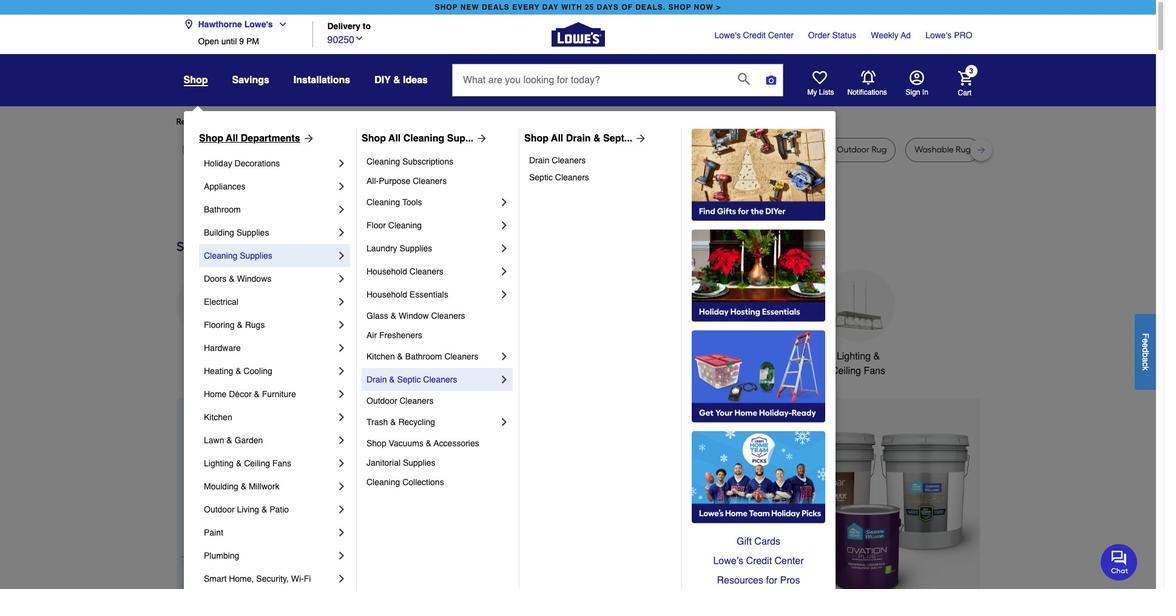 Task type: vqa. For each thing, say whether or not it's contained in the screenshot.
(B)
no



Task type: describe. For each thing, give the bounding box(es) containing it.
scroll to item #5 image
[[741, 587, 772, 589]]

1 vertical spatial lighting
[[204, 458, 234, 468]]

chevron right image for hardware
[[336, 342, 348, 354]]

resources for pros
[[717, 575, 801, 586]]

a
[[1142, 357, 1151, 362]]

household for household cleaners
[[367, 267, 407, 276]]

get your home holiday-ready. image
[[692, 330, 826, 423]]

holiday decorations
[[204, 158, 280, 168]]

lowe's home improvement account image
[[910, 70, 925, 85]]

25
[[585, 3, 595, 12]]

arrow right image for shop all departments
[[300, 132, 315, 145]]

drain for drain cleaners
[[530, 155, 550, 165]]

outdoor cleaners link
[[367, 391, 511, 410]]

hawthorne lowe's
[[198, 19, 273, 29]]

outdoor living & patio
[[204, 505, 289, 514]]

lowe's home improvement cart image
[[959, 71, 973, 85]]

lowe's
[[714, 556, 744, 567]]

chevron right image for kitchen
[[336, 411, 348, 423]]

holiday decorations link
[[204, 152, 336, 175]]

holiday hosting essentials. image
[[692, 230, 826, 322]]

recycling
[[399, 417, 435, 427]]

new
[[461, 3, 480, 12]]

home inside 'button'
[[768, 351, 794, 362]]

vacuums
[[389, 438, 424, 448]]

cards
[[755, 536, 781, 547]]

bathroom inside bathroom "link"
[[204, 205, 241, 214]]

1 vertical spatial septic
[[397, 375, 421, 384]]

laundry supplies link
[[367, 237, 499, 260]]

shop vacuums & accessories
[[367, 438, 480, 448]]

gift cards
[[737, 536, 781, 547]]

0 vertical spatial drain
[[566, 133, 591, 144]]

roth for rug
[[643, 145, 661, 155]]

glass & window cleaners link
[[367, 306, 511, 325]]

rug rug
[[250, 145, 282, 155]]

location image
[[184, 19, 193, 29]]

cleaners up recycling at the left of the page
[[400, 396, 434, 406]]

shop vacuums & accessories link
[[367, 434, 511, 453]]

chevron right image for trash & recycling
[[499, 416, 511, 428]]

outdoor cleaners
[[367, 396, 434, 406]]

weekly ad
[[872, 30, 912, 40]]

building supplies link
[[204, 221, 336, 244]]

deals.
[[636, 3, 666, 12]]

6 rug from the left
[[663, 145, 678, 155]]

chevron right image for heating & cooling
[[336, 365, 348, 377]]

kitchen & bathroom cleaners link
[[367, 345, 499, 368]]

resources for pros link
[[692, 571, 826, 589]]

ideas
[[403, 75, 428, 86]]

9 rug from the left
[[956, 145, 972, 155]]

window
[[399, 311, 429, 321]]

janitorial
[[367, 458, 401, 468]]

with
[[562, 3, 583, 12]]

installations
[[294, 75, 351, 86]]

lighting & ceiling fans button
[[823, 269, 895, 378]]

arrow right image
[[958, 504, 970, 516]]

>
[[717, 3, 722, 12]]

diy & ideas
[[375, 75, 428, 86]]

and for allen and roth area rug
[[503, 145, 519, 155]]

trash
[[367, 417, 388, 427]]

trash & recycling link
[[367, 410, 499, 434]]

to
[[363, 22, 371, 31]]

chevron right image for household cleaners
[[499, 265, 511, 278]]

decorations for holiday
[[235, 158, 280, 168]]

ceiling inside lighting & ceiling fans
[[832, 366, 862, 376]]

for for searches
[[274, 117, 285, 127]]

fans inside lighting & ceiling fans
[[864, 366, 886, 376]]

0 horizontal spatial home
[[204, 389, 227, 399]]

lighting inside button
[[837, 351, 871, 362]]

1 area from the left
[[310, 145, 329, 155]]

b
[[1142, 352, 1151, 357]]

my lists
[[808, 88, 835, 97]]

janitorial supplies link
[[367, 453, 511, 472]]

all for departments
[[226, 133, 238, 144]]

and for allen and roth rug
[[625, 145, 641, 155]]

cleaning up subscriptions
[[404, 133, 445, 144]]

building
[[204, 228, 234, 237]]

paint link
[[204, 521, 336, 544]]

shop for shop vacuums & accessories
[[367, 438, 387, 448]]

f e e d b a c k button
[[1136, 314, 1157, 390]]

smart home button
[[730, 269, 803, 364]]

rug 5x8
[[192, 145, 222, 155]]

chevron right image for outdoor living & patio
[[336, 503, 348, 516]]

doors & windows link
[[204, 267, 336, 290]]

chevron right image for lawn & garden
[[336, 434, 348, 446]]

delivery
[[328, 22, 361, 31]]

fans inside lighting & ceiling fans link
[[273, 458, 291, 468]]

moulding
[[204, 482, 239, 491]]

chevron right image for kitchen & bathroom cleaners
[[499, 350, 511, 363]]

shop all drain & sept...
[[525, 133, 633, 144]]

roth for area
[[521, 145, 539, 155]]

chevron right image for doors & windows
[[336, 273, 348, 285]]

appliances link
[[204, 175, 336, 198]]

cleaning for tools
[[367, 197, 400, 207]]

center for lowe's credit center
[[775, 556, 804, 567]]

kitchen faucets button
[[453, 269, 526, 364]]

janitorial supplies
[[367, 458, 436, 468]]

search image
[[738, 73, 751, 85]]

4 rug from the left
[[331, 145, 346, 155]]

all for drain
[[551, 133, 564, 144]]

christmas
[[376, 351, 419, 362]]

my lists link
[[808, 70, 835, 97]]

lighting & ceiling fans link
[[204, 452, 336, 475]]

home décor & furniture
[[204, 389, 296, 399]]

shop for shop all cleaning sup...
[[362, 133, 386, 144]]

floor cleaning
[[367, 220, 422, 230]]

chevron right image for holiday decorations
[[336, 157, 348, 169]]

90250 button
[[328, 31, 364, 47]]

kitchen link
[[204, 406, 336, 429]]

drain for drain & septic cleaners
[[367, 375, 387, 384]]

cleaning subscriptions link
[[367, 152, 511, 171]]

shop for shop all drain & sept...
[[525, 133, 549, 144]]

chevron right image for bathroom
[[336, 203, 348, 216]]

fi
[[304, 574, 311, 584]]

kitchen faucets
[[455, 351, 525, 362]]

desk
[[436, 145, 455, 155]]

appliances inside appliances link
[[204, 182, 246, 191]]

cleaners up outdoor cleaners link
[[423, 375, 458, 384]]

washable for washable area rug
[[706, 145, 745, 155]]

sign in
[[906, 88, 929, 97]]

weekly
[[872, 30, 899, 40]]

outdoor living & patio link
[[204, 498, 336, 521]]

area rug
[[310, 145, 346, 155]]

1 e from the top
[[1142, 338, 1151, 343]]

heating
[[204, 366, 233, 376]]

every
[[513, 3, 540, 12]]

days
[[597, 3, 619, 12]]

chevron right image for lighting & ceiling fans
[[336, 457, 348, 469]]

indoor outdoor rug
[[810, 145, 887, 155]]

cleaning for collections
[[367, 477, 400, 487]]

sup...
[[447, 133, 474, 144]]

credit for lowe's
[[747, 556, 772, 567]]

pm
[[246, 36, 259, 46]]

household for household essentials
[[367, 290, 407, 299]]

you for recommended searches for you
[[287, 117, 301, 127]]

find gifts for the diyer. image
[[692, 129, 826, 221]]

ad
[[901, 30, 912, 40]]

appliances inside appliances button
[[189, 351, 237, 362]]

deals
[[482, 3, 510, 12]]

chevron right image for cleaning tools
[[499, 196, 511, 208]]



Task type: locate. For each thing, give the bounding box(es) containing it.
bathroom inside button
[[653, 351, 695, 362]]

3 all from the left
[[551, 133, 564, 144]]

chevron right image for paint
[[336, 526, 348, 539]]

kitchen inside kitchen link
[[204, 412, 232, 422]]

weekly ad link
[[872, 29, 912, 41]]

doors & windows
[[204, 274, 272, 284]]

decorations down christmas
[[372, 366, 423, 376]]

8 rug from the left
[[872, 145, 887, 155]]

0 horizontal spatial shop
[[199, 133, 223, 144]]

cleaners down subscriptions
[[413, 176, 447, 186]]

accessories
[[434, 438, 480, 448]]

2 horizontal spatial kitchen
[[455, 351, 487, 362]]

0 vertical spatial septic
[[530, 172, 553, 182]]

drain down christmas
[[367, 375, 387, 384]]

3 shop from the left
[[525, 133, 549, 144]]

2 e from the top
[[1142, 343, 1151, 348]]

1 vertical spatial shop
[[367, 438, 387, 448]]

1 arrow right image from the left
[[300, 132, 315, 145]]

outdoor up trash
[[367, 396, 397, 406]]

shop
[[435, 3, 458, 12], [669, 3, 692, 12]]

cart
[[959, 88, 972, 97]]

1 horizontal spatial kitchen
[[367, 352, 395, 361]]

home
[[768, 351, 794, 362], [204, 389, 227, 399]]

chevron right image for appliances
[[336, 180, 348, 192]]

in
[[923, 88, 929, 97]]

moulding & millwork
[[204, 482, 280, 491]]

smart home, security, wi-fi
[[204, 574, 311, 584]]

chevron right image
[[336, 180, 348, 192], [499, 219, 511, 231], [336, 227, 348, 239], [336, 273, 348, 285], [336, 319, 348, 331], [499, 350, 511, 363], [336, 388, 348, 400], [499, 416, 511, 428], [336, 457, 348, 469], [336, 503, 348, 516]]

lowe's inside lowe's pro link
[[926, 30, 952, 40]]

cleaners up septic cleaners
[[552, 155, 586, 165]]

1 horizontal spatial ceiling
[[832, 366, 862, 376]]

1 horizontal spatial drain
[[530, 155, 550, 165]]

notifications
[[848, 88, 888, 96]]

e up b
[[1142, 343, 1151, 348]]

lawn & garden
[[204, 435, 263, 445]]

drain down allen and roth area rug
[[530, 155, 550, 165]]

0 horizontal spatial for
[[274, 117, 285, 127]]

1 rug from the left
[[192, 145, 207, 155]]

shop left the now
[[669, 3, 692, 12]]

floor cleaning link
[[367, 214, 499, 237]]

0 vertical spatial decorations
[[235, 158, 280, 168]]

chevron right image for building supplies
[[336, 227, 348, 239]]

cleaning down janitorial
[[367, 477, 400, 487]]

more suggestions for you
[[311, 117, 409, 127]]

trash & recycling
[[367, 417, 435, 427]]

patio
[[270, 505, 289, 514]]

chevron right image for flooring & rugs
[[336, 319, 348, 331]]

1 horizontal spatial for
[[382, 117, 393, 127]]

for for suggestions
[[382, 117, 393, 127]]

0 vertical spatial lighting
[[837, 351, 871, 362]]

f e e d b a c k
[[1142, 333, 1151, 370]]

3
[[970, 67, 974, 76]]

chevron right image for home décor & furniture
[[336, 388, 348, 400]]

lowe's for lowe's pro
[[926, 30, 952, 40]]

roth up drain cleaners
[[521, 145, 539, 155]]

rugs
[[245, 320, 265, 330]]

decorations for christmas
[[372, 366, 423, 376]]

1 horizontal spatial shop
[[362, 133, 386, 144]]

ceiling
[[832, 366, 862, 376], [244, 458, 270, 468]]

2 vertical spatial drain
[[367, 375, 387, 384]]

0 horizontal spatial shop
[[435, 3, 458, 12]]

bathroom inside kitchen & bathroom cleaners link
[[406, 352, 442, 361]]

chevron right image for plumbing
[[336, 550, 348, 562]]

arrow right image inside shop all cleaning sup... link
[[474, 132, 488, 145]]

2 area from the left
[[541, 145, 559, 155]]

1 horizontal spatial all
[[389, 133, 401, 144]]

supplies for janitorial supplies
[[403, 458, 436, 468]]

outdoor for outdoor cleaners
[[367, 396, 397, 406]]

0 horizontal spatial decorations
[[235, 158, 280, 168]]

smart home
[[739, 351, 794, 362]]

lowe's
[[245, 19, 273, 29], [715, 30, 741, 40], [926, 30, 952, 40]]

1 horizontal spatial you
[[395, 117, 409, 127]]

household up 'glass'
[[367, 290, 407, 299]]

washable for washable rug
[[915, 145, 954, 155]]

supplies up the household cleaners
[[400, 244, 432, 253]]

savings
[[232, 75, 270, 86]]

you left more on the left of the page
[[287, 117, 301, 127]]

0 vertical spatial fans
[[864, 366, 886, 376]]

3 arrow right image from the left
[[633, 132, 647, 145]]

cleaners down drain cleaners
[[556, 172, 590, 182]]

supplies down shop vacuums & accessories
[[403, 458, 436, 468]]

septic cleaners
[[530, 172, 590, 182]]

1 horizontal spatial and
[[625, 145, 641, 155]]

bathroom link
[[204, 198, 336, 221]]

all-purpose cleaners link
[[367, 171, 511, 191]]

chevron right image for electrical
[[336, 296, 348, 308]]

you for more suggestions for you
[[395, 117, 409, 127]]

k
[[1142, 366, 1151, 370]]

lowe's inside hawthorne lowe's button
[[245, 19, 273, 29]]

arrow right image for shop all cleaning sup...
[[474, 132, 488, 145]]

kitchen down 'air'
[[367, 352, 395, 361]]

1 vertical spatial home
[[204, 389, 227, 399]]

flooring & rugs link
[[204, 313, 336, 336]]

windows
[[237, 274, 272, 284]]

1 vertical spatial smart
[[204, 574, 227, 584]]

allen for allen and roth area rug
[[482, 145, 501, 155]]

decorations down the rug rug
[[235, 158, 280, 168]]

2 horizontal spatial arrow right image
[[633, 132, 647, 145]]

0 horizontal spatial septic
[[397, 375, 421, 384]]

cleaning supplies link
[[204, 244, 336, 267]]

security,
[[256, 574, 289, 584]]

2 and from the left
[[625, 145, 641, 155]]

1 horizontal spatial washable
[[915, 145, 954, 155]]

laundry
[[367, 244, 397, 253]]

1 vertical spatial drain
[[530, 155, 550, 165]]

arrow right image for shop all drain & sept...
[[633, 132, 647, 145]]

plumbing
[[204, 551, 239, 560]]

sept...
[[604, 133, 633, 144]]

0 vertical spatial household
[[367, 267, 407, 276]]

credit for lowe's
[[744, 30, 766, 40]]

cleaning down "furniture" at the left top of the page
[[367, 157, 400, 166]]

lowe's left pro
[[926, 30, 952, 40]]

0 horizontal spatial all
[[226, 133, 238, 144]]

0 horizontal spatial smart
[[204, 574, 227, 584]]

1 vertical spatial household
[[367, 290, 407, 299]]

0 horizontal spatial ceiling
[[244, 458, 270, 468]]

25 days of deals. don't miss deals every day. same-day delivery on in-stock orders placed by 2 p m. image
[[176, 398, 373, 589]]

allen down sept...
[[604, 145, 623, 155]]

chevron right image for smart home, security, wi-fi
[[336, 573, 348, 585]]

2 all from the left
[[389, 133, 401, 144]]

supplies for cleaning supplies
[[240, 251, 273, 261]]

cleaning for supplies
[[204, 251, 238, 261]]

chevron right image for household essentials
[[499, 288, 511, 301]]

None search field
[[452, 64, 784, 108]]

allen right desk
[[482, 145, 501, 155]]

2 allen from the left
[[604, 145, 623, 155]]

for up "furniture" at the left top of the page
[[382, 117, 393, 127]]

2 horizontal spatial lowe's
[[926, 30, 952, 40]]

appliances down holiday
[[204, 182, 246, 191]]

0 horizontal spatial bathroom
[[204, 205, 241, 214]]

supplies up windows
[[240, 251, 273, 261]]

0 vertical spatial center
[[769, 30, 794, 40]]

paint
[[204, 528, 223, 537]]

drain cleaners
[[530, 155, 586, 165]]

free same-day delivery when you order 1 gallon or more of paint by 2 p m. image
[[392, 398, 980, 589]]

1 horizontal spatial outdoor
[[367, 396, 397, 406]]

lowe's down >
[[715, 30, 741, 40]]

allen for allen and roth rug
[[604, 145, 623, 155]]

hawthorne lowe's button
[[184, 12, 292, 36]]

1 horizontal spatial home
[[768, 351, 794, 362]]

shop up janitorial
[[367, 438, 387, 448]]

kitchen inside kitchen & bathroom cleaners link
[[367, 352, 395, 361]]

0 horizontal spatial and
[[503, 145, 519, 155]]

shop new deals every day with 25 days of deals. shop now >
[[435, 3, 722, 12]]

0 horizontal spatial washable
[[706, 145, 745, 155]]

1 horizontal spatial fans
[[864, 366, 886, 376]]

lowe's home team holiday picks. image
[[692, 431, 826, 523]]

1 horizontal spatial shop
[[367, 438, 387, 448]]

credit up resources for pros link
[[747, 556, 772, 567]]

shop down more suggestions for you link
[[362, 133, 386, 144]]

e up d
[[1142, 338, 1151, 343]]

cleaning
[[404, 133, 445, 144], [367, 157, 400, 166], [367, 197, 400, 207], [389, 220, 422, 230], [204, 251, 238, 261], [367, 477, 400, 487]]

2 arrow right image from the left
[[474, 132, 488, 145]]

lawn & garden link
[[204, 429, 336, 452]]

flooring & rugs
[[204, 320, 265, 330]]

0 horizontal spatial outdoor
[[204, 505, 235, 514]]

2 horizontal spatial for
[[767, 575, 778, 586]]

1 vertical spatial ceiling
[[244, 458, 270, 468]]

1 horizontal spatial area
[[541, 145, 559, 155]]

credit up search icon
[[744, 30, 766, 40]]

chevron right image for laundry supplies
[[499, 242, 511, 254]]

cleaning up the laundry supplies
[[389, 220, 422, 230]]

1 all from the left
[[226, 133, 238, 144]]

0 horizontal spatial allen
[[482, 145, 501, 155]]

1 and from the left
[[503, 145, 519, 155]]

1 vertical spatial fans
[[273, 458, 291, 468]]

washable area rug
[[706, 145, 782, 155]]

arrow right image up drain cleaners link
[[633, 132, 647, 145]]

2 rug from the left
[[250, 145, 265, 155]]

area
[[310, 145, 329, 155], [541, 145, 559, 155], [747, 145, 765, 155]]

1 horizontal spatial bathroom
[[406, 352, 442, 361]]

all down recommended searches for you
[[226, 133, 238, 144]]

&
[[394, 75, 401, 86], [594, 133, 601, 144], [229, 274, 235, 284], [391, 311, 397, 321], [237, 320, 243, 330], [874, 351, 881, 362], [397, 352, 403, 361], [236, 366, 241, 376], [389, 375, 395, 384], [254, 389, 260, 399], [391, 417, 396, 427], [227, 435, 232, 445], [426, 438, 432, 448], [236, 458, 242, 468], [241, 482, 247, 491], [262, 505, 267, 514]]

3 rug from the left
[[267, 145, 282, 155]]

e
[[1142, 338, 1151, 343], [1142, 343, 1151, 348]]

c
[[1142, 362, 1151, 366]]

shop
[[184, 75, 208, 86], [367, 438, 387, 448]]

cleaners up the 'essentials'
[[410, 267, 444, 276]]

all up "furniture" at the left top of the page
[[389, 133, 401, 144]]

smart home, security, wi-fi link
[[204, 567, 336, 589]]

bathroom button
[[638, 269, 711, 364]]

cleaning down all-
[[367, 197, 400, 207]]

supplies for building supplies
[[237, 228, 269, 237]]

for up scroll to item #5 image
[[767, 575, 778, 586]]

0 horizontal spatial lowe's
[[245, 19, 273, 29]]

2 horizontal spatial shop
[[525, 133, 549, 144]]

furniture
[[374, 145, 408, 155]]

outdoor for outdoor living & patio
[[204, 505, 235, 514]]

1 vertical spatial outdoor
[[204, 505, 235, 514]]

2 horizontal spatial area
[[747, 145, 765, 155]]

0 horizontal spatial lighting
[[204, 458, 234, 468]]

5 rug from the left
[[561, 145, 576, 155]]

kitchen up lawn
[[204, 412, 232, 422]]

chevron right image for floor cleaning
[[499, 219, 511, 231]]

recommended searches for you
[[176, 117, 301, 127]]

household cleaners
[[367, 267, 444, 276]]

septic down drain cleaners
[[530, 172, 553, 182]]

roth up septic cleaners link
[[643, 145, 661, 155]]

1 horizontal spatial decorations
[[372, 366, 423, 376]]

lawn
[[204, 435, 224, 445]]

1 horizontal spatial arrow right image
[[474, 132, 488, 145]]

supplies up cleaning supplies
[[237, 228, 269, 237]]

shop up 5x8
[[199, 133, 223, 144]]

kitchen for kitchen & bathroom cleaners
[[367, 352, 395, 361]]

shop for shop
[[184, 75, 208, 86]]

cleaning for subscriptions
[[367, 157, 400, 166]]

cleaners up air fresheners link
[[431, 311, 466, 321]]

1 horizontal spatial lowe's
[[715, 30, 741, 40]]

center for lowe's credit center
[[769, 30, 794, 40]]

camera image
[[766, 74, 778, 86]]

smart for smart home, security, wi-fi
[[204, 574, 227, 584]]

all up drain cleaners
[[551, 133, 564, 144]]

shop all cleaning sup...
[[362, 133, 474, 144]]

smart inside 'button'
[[739, 351, 765, 362]]

delivery to
[[328, 22, 371, 31]]

1 horizontal spatial smart
[[739, 351, 765, 362]]

arrow right image inside shop all drain & sept... link
[[633, 132, 647, 145]]

decorations inside holiday decorations link
[[235, 158, 280, 168]]

0 vertical spatial outdoor
[[367, 396, 397, 406]]

2 washable from the left
[[915, 145, 954, 155]]

shop up allen and roth area rug
[[525, 133, 549, 144]]

1 horizontal spatial lighting
[[837, 351, 871, 362]]

cooling
[[244, 366, 273, 376]]

0 horizontal spatial drain
[[367, 375, 387, 384]]

0 vertical spatial home
[[768, 351, 794, 362]]

1 roth from the left
[[521, 145, 539, 155]]

cleaning tools
[[367, 197, 422, 207]]

0 vertical spatial credit
[[744, 30, 766, 40]]

0 vertical spatial smart
[[739, 351, 765, 362]]

home décor & furniture link
[[204, 383, 336, 406]]

chevron down image
[[355, 33, 364, 43]]

chat invite button image
[[1102, 543, 1139, 580]]

kitchen inside kitchen faucets button
[[455, 351, 487, 362]]

lowe's wishes you and your family a happy hanukkah. image
[[176, 194, 980, 224]]

searches
[[237, 117, 272, 127]]

laundry supplies
[[367, 244, 432, 253]]

lighting
[[837, 351, 871, 362], [204, 458, 234, 468]]

1 horizontal spatial roth
[[643, 145, 661, 155]]

0 horizontal spatial kitchen
[[204, 412, 232, 422]]

chevron right image for drain & septic cleaners
[[499, 373, 511, 386]]

kitchen for kitchen faucets
[[455, 351, 487, 362]]

1 vertical spatial credit
[[747, 556, 772, 567]]

furniture
[[262, 389, 296, 399]]

2 you from the left
[[395, 117, 409, 127]]

hardware
[[204, 343, 241, 353]]

wi-
[[291, 574, 304, 584]]

open until 9 pm
[[198, 36, 259, 46]]

arrow right image down more on the left of the page
[[300, 132, 315, 145]]

1 allen from the left
[[482, 145, 501, 155]]

1 vertical spatial appliances
[[189, 351, 237, 362]]

chevron right image for cleaning supplies
[[336, 250, 348, 262]]

cleaning subscriptions
[[367, 157, 454, 166]]

drain & septic cleaners link
[[367, 368, 499, 391]]

lowe's home improvement lists image
[[813, 70, 827, 85]]

1 you from the left
[[287, 117, 301, 127]]

Search Query text field
[[453, 64, 729, 96]]

allen
[[482, 145, 501, 155], [604, 145, 623, 155]]

7 rug from the left
[[767, 145, 782, 155]]

shop 25 days of deals by category image
[[176, 236, 980, 257]]

3 area from the left
[[747, 145, 765, 155]]

shop button
[[184, 74, 208, 86]]

shop for shop all departments
[[199, 133, 223, 144]]

0 horizontal spatial you
[[287, 117, 301, 127]]

0 vertical spatial lighting & ceiling fans
[[832, 351, 886, 376]]

cleaners down air fresheners link
[[445, 352, 479, 361]]

chevron down image
[[273, 19, 288, 29]]

1 vertical spatial lighting & ceiling fans
[[204, 458, 291, 468]]

2 shop from the left
[[669, 3, 692, 12]]

center up pros
[[775, 556, 804, 567]]

drain down recommended searches for you "heading"
[[566, 133, 591, 144]]

1 vertical spatial center
[[775, 556, 804, 567]]

septic up outdoor cleaners
[[397, 375, 421, 384]]

all for cleaning
[[389, 133, 401, 144]]

you up shop all cleaning sup...
[[395, 117, 409, 127]]

smart
[[739, 351, 765, 362], [204, 574, 227, 584]]

2 roth from the left
[[643, 145, 661, 155]]

lowe's home improvement notification center image
[[861, 70, 876, 85]]

recommended searches for you heading
[[176, 116, 980, 128]]

0 horizontal spatial area
[[310, 145, 329, 155]]

center left order
[[769, 30, 794, 40]]

drain & septic cleaners
[[367, 375, 458, 384]]

glass & window cleaners
[[367, 311, 466, 321]]

0 vertical spatial ceiling
[[832, 366, 862, 376]]

chevron right image
[[336, 157, 348, 169], [499, 196, 511, 208], [336, 203, 348, 216], [499, 242, 511, 254], [336, 250, 348, 262], [499, 265, 511, 278], [499, 288, 511, 301], [336, 296, 348, 308], [336, 342, 348, 354], [336, 365, 348, 377], [499, 373, 511, 386], [336, 411, 348, 423], [336, 434, 348, 446], [336, 480, 348, 492], [336, 526, 348, 539], [336, 550, 348, 562], [336, 573, 348, 585]]

0 horizontal spatial shop
[[184, 75, 208, 86]]

smart for smart home
[[739, 351, 765, 362]]

lowe's inside lowe's credit center link
[[715, 30, 741, 40]]

status
[[833, 30, 857, 40]]

hawthorne
[[198, 19, 242, 29]]

90250
[[328, 34, 355, 45]]

1 horizontal spatial lighting & ceiling fans
[[832, 351, 886, 376]]

lowe's home improvement logo image
[[552, 8, 605, 61]]

lowe's up "pm"
[[245, 19, 273, 29]]

christmas decorations
[[372, 351, 423, 376]]

appliances up heating on the bottom left of the page
[[189, 351, 237, 362]]

subscriptions
[[403, 157, 454, 166]]

arrow right image
[[300, 132, 315, 145], [474, 132, 488, 145], [633, 132, 647, 145]]

heating & cooling link
[[204, 359, 336, 383]]

1 washable from the left
[[706, 145, 745, 155]]

resources
[[717, 575, 764, 586]]

1 household from the top
[[367, 267, 407, 276]]

decorations inside christmas decorations button
[[372, 366, 423, 376]]

rug
[[192, 145, 207, 155], [250, 145, 265, 155], [267, 145, 282, 155], [331, 145, 346, 155], [561, 145, 576, 155], [663, 145, 678, 155], [767, 145, 782, 155], [872, 145, 887, 155], [956, 145, 972, 155]]

0 horizontal spatial arrow right image
[[300, 132, 315, 145]]

cleaning down building
[[204, 251, 238, 261]]

more
[[311, 117, 331, 127]]

0 vertical spatial shop
[[184, 75, 208, 86]]

supplies for laundry supplies
[[400, 244, 432, 253]]

1 shop from the left
[[199, 133, 223, 144]]

0 horizontal spatial lighting & ceiling fans
[[204, 458, 291, 468]]

shop down 'open'
[[184, 75, 208, 86]]

lighting & ceiling fans inside button
[[832, 351, 886, 376]]

lowe's for lowe's credit center
[[715, 30, 741, 40]]

1 horizontal spatial septic
[[530, 172, 553, 182]]

0 vertical spatial appliances
[[204, 182, 246, 191]]

chevron right image for moulding & millwork
[[336, 480, 348, 492]]

2 household from the top
[[367, 290, 407, 299]]

outdoor down moulding
[[204, 505, 235, 514]]

my
[[808, 88, 818, 97]]

2 horizontal spatial all
[[551, 133, 564, 144]]

kitchen left faucets
[[455, 351, 487, 362]]

arrow right image right desk
[[474, 132, 488, 145]]

arrow right image inside shop all departments link
[[300, 132, 315, 145]]

glass
[[367, 311, 389, 321]]

electrical
[[204, 297, 239, 307]]

household down laundry
[[367, 267, 407, 276]]

for up the departments
[[274, 117, 285, 127]]

0 horizontal spatial roth
[[521, 145, 539, 155]]

1 horizontal spatial shop
[[669, 3, 692, 12]]

gift
[[737, 536, 752, 547]]

gift cards link
[[692, 532, 826, 551]]

1 vertical spatial decorations
[[372, 366, 423, 376]]

2 shop from the left
[[362, 133, 386, 144]]

1 shop from the left
[[435, 3, 458, 12]]

1 horizontal spatial allen
[[604, 145, 623, 155]]

2 horizontal spatial drain
[[566, 133, 591, 144]]

shop left the new
[[435, 3, 458, 12]]

0 horizontal spatial fans
[[273, 458, 291, 468]]

roth
[[521, 145, 539, 155], [643, 145, 661, 155]]

2 horizontal spatial bathroom
[[653, 351, 695, 362]]



